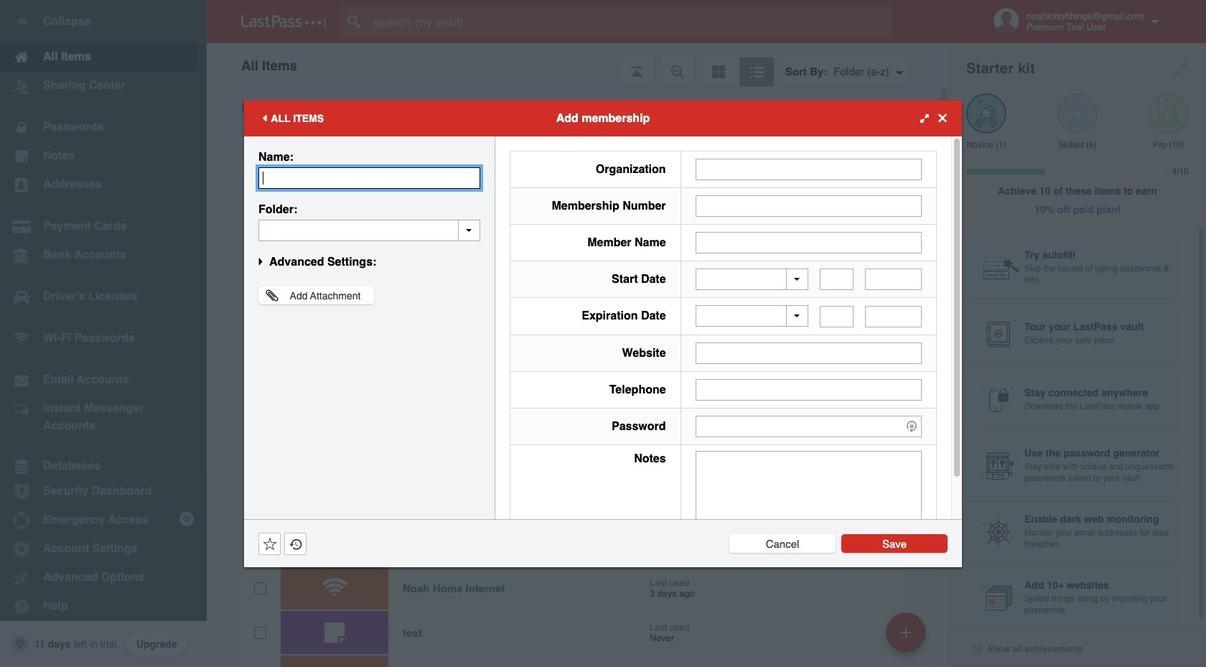Task type: describe. For each thing, give the bounding box(es) containing it.
Search search field
[[340, 6, 914, 37]]

lastpass image
[[241, 15, 326, 28]]

new item navigation
[[881, 608, 935, 667]]



Task type: vqa. For each thing, say whether or not it's contained in the screenshot.
Vault options NAVIGATION
yes



Task type: locate. For each thing, give the bounding box(es) containing it.
dialog
[[244, 100, 962, 567]]

None text field
[[258, 167, 480, 188], [695, 195, 922, 216], [695, 232, 922, 253], [865, 269, 922, 290], [695, 379, 922, 400], [258, 167, 480, 188], [695, 195, 922, 216], [695, 232, 922, 253], [865, 269, 922, 290], [695, 379, 922, 400]]

None password field
[[695, 415, 922, 437]]

new item image
[[901, 627, 911, 637]]

None text field
[[695, 158, 922, 180], [258, 219, 480, 241], [820, 269, 854, 290], [820, 306, 854, 327], [865, 306, 922, 327], [695, 342, 922, 364], [695, 451, 922, 540], [695, 158, 922, 180], [258, 219, 480, 241], [820, 269, 854, 290], [820, 306, 854, 327], [865, 306, 922, 327], [695, 342, 922, 364], [695, 451, 922, 540]]

search my vault text field
[[340, 6, 914, 37]]

vault options navigation
[[207, 43, 949, 86]]

main navigation navigation
[[0, 0, 207, 667]]



